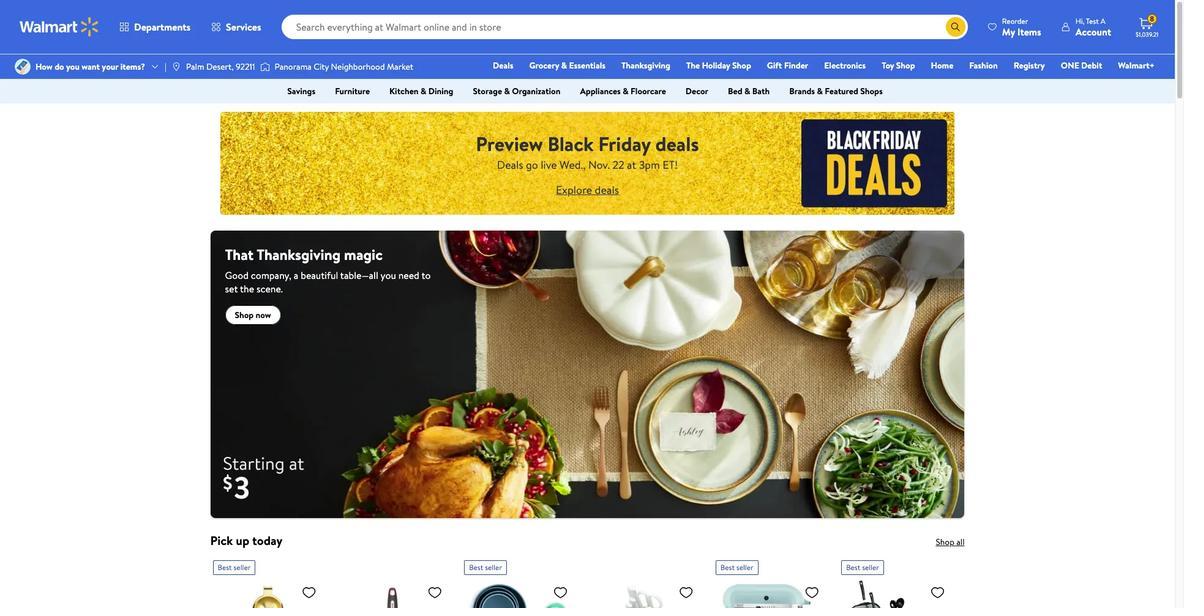 Task type: locate. For each thing, give the bounding box(es) containing it.
& left floorcare
[[623, 85, 629, 97]]

grocery & essentials link
[[524, 59, 611, 72]]

market
[[387, 61, 413, 73]]

& inside 'dropdown button'
[[817, 85, 823, 97]]

seller up "tramontina primaware 18 piece non-stick cookware set, red" "image"
[[862, 563, 879, 573]]

deals down 'nov.'
[[595, 182, 619, 198]]

shop all link
[[936, 536, 965, 549]]

one
[[1061, 59, 1080, 72]]

2 seller from the left
[[485, 563, 502, 573]]

pick
[[210, 533, 233, 549]]

best seller for second "product" group from right
[[721, 563, 754, 573]]

3pm
[[639, 157, 660, 172]]

friday
[[598, 130, 651, 157]]

& right brands
[[817, 85, 823, 97]]

reorder
[[1002, 16, 1028, 26]]

appliances & floorcare button
[[570, 81, 676, 101]]

one debit link
[[1056, 59, 1108, 72]]

deals
[[493, 59, 514, 72], [497, 157, 523, 172]]

 image left how
[[15, 59, 31, 75]]

0 horizontal spatial deals
[[595, 182, 619, 198]]

4 best seller from the left
[[846, 563, 879, 573]]

deals right "at"
[[656, 130, 699, 157]]

dining
[[429, 85, 453, 97]]

deals
[[656, 130, 699, 157], [595, 182, 619, 198]]

deals inside preview black friday deals deals go live wed., nov. 22 at 3pm et!
[[656, 130, 699, 157]]

& right grocery
[[561, 59, 567, 72]]

set
[[225, 282, 238, 296]]

add to favorites list, farberware soft grips stainless steel masher in black image
[[428, 585, 442, 601]]

1 horizontal spatial you
[[381, 269, 396, 282]]

best for 1st "product" group from the right
[[846, 563, 861, 573]]

hi, test a account
[[1076, 16, 1112, 38]]

kitchen & dining
[[390, 85, 453, 97]]

company,
[[251, 269, 291, 282]]

product group
[[213, 556, 321, 609], [464, 556, 573, 609], [716, 556, 824, 609], [842, 556, 950, 609]]

electronics link
[[819, 59, 872, 72]]

decor button
[[676, 81, 718, 101]]

& for organization
[[504, 85, 510, 97]]

shop now link
[[225, 306, 281, 325]]

3 best seller from the left
[[721, 563, 754, 573]]

debit
[[1082, 59, 1103, 72]]

desert,
[[206, 61, 234, 73]]

scene.
[[257, 282, 283, 296]]

best seller up "tramontina primaware 18 piece non-stick cookware set, red" "image"
[[846, 563, 879, 573]]

1 horizontal spatial  image
[[171, 62, 181, 72]]

appliances
[[580, 85, 621, 97]]

shop right toy
[[896, 59, 915, 72]]

1 horizontal spatial deals
[[656, 130, 699, 157]]

fashion
[[970, 59, 998, 72]]

& right the storage at the left
[[504, 85, 510, 97]]

savings button
[[278, 81, 325, 101]]

3 best from the left
[[721, 563, 735, 573]]

seller for second "product" group from right
[[737, 563, 754, 573]]

today
[[252, 533, 283, 549]]

 image for palm
[[171, 62, 181, 72]]

1 horizontal spatial thanksgiving
[[622, 59, 671, 72]]

Search search field
[[281, 15, 968, 39]]

1 best from the left
[[218, 563, 232, 573]]

seller down up in the left of the page
[[234, 563, 251, 573]]

best seller up kitchenaid tilt-head stand mixer (ksm97mi) image
[[721, 563, 754, 573]]

shop now
[[235, 309, 271, 322]]

best
[[218, 563, 232, 573], [469, 563, 483, 573], [721, 563, 735, 573], [846, 563, 861, 573]]

 image
[[260, 61, 270, 73]]

toy shop link
[[876, 59, 921, 72]]

1 best seller from the left
[[218, 563, 251, 573]]

items?
[[120, 61, 145, 73]]

deals left go
[[497, 157, 523, 172]]

0 vertical spatial you
[[66, 61, 80, 73]]

finder
[[784, 59, 809, 72]]

best up thyme & table measuring cups & spoons, 8 piece set image
[[469, 563, 483, 573]]

you right do on the left
[[66, 61, 80, 73]]

you left 'need'
[[381, 269, 396, 282]]

0 horizontal spatial you
[[66, 61, 80, 73]]

|
[[165, 61, 166, 73]]

thanksgiving up floorcare
[[622, 59, 671, 72]]

best seller up thyme & table measuring cups & spoons, 8 piece set image
[[469, 563, 502, 573]]

thyme & table measuring cups & spoons, 8 piece set image
[[464, 580, 573, 609]]

featured
[[825, 85, 859, 97]]

shop
[[733, 59, 751, 72], [896, 59, 915, 72], [235, 309, 254, 322], [936, 536, 955, 549]]

seller up thyme & table measuring cups & spoons, 8 piece set image
[[485, 563, 502, 573]]

0 vertical spatial thanksgiving
[[622, 59, 671, 72]]

deals up "storage & organization" on the left
[[493, 59, 514, 72]]

 image for how
[[15, 59, 31, 75]]

how do you want your items?
[[36, 61, 145, 73]]

best seller down up in the left of the page
[[218, 563, 251, 573]]

registry
[[1014, 59, 1045, 72]]

best down the pick
[[218, 563, 232, 573]]

explore deals link
[[556, 182, 619, 198]]

toy
[[882, 59, 894, 72]]

departments button
[[109, 12, 201, 42]]

savings
[[287, 85, 316, 97]]

kitchenaid tilt-head stand mixer (ksm97mi) image
[[716, 580, 824, 609]]

4 seller from the left
[[862, 563, 879, 573]]

walmart image
[[20, 17, 99, 37]]

& left "dining" at the top left of page
[[421, 85, 427, 97]]

shop left the now
[[235, 309, 254, 322]]

home
[[931, 59, 954, 72]]

best seller
[[218, 563, 251, 573], [469, 563, 502, 573], [721, 563, 754, 573], [846, 563, 879, 573]]

0 horizontal spatial thanksgiving
[[257, 244, 341, 265]]

do
[[55, 61, 64, 73]]

now
[[256, 309, 271, 322]]

1 vertical spatial thanksgiving
[[257, 244, 341, 265]]

3 seller from the left
[[737, 563, 754, 573]]

registry link
[[1008, 59, 1051, 72]]

the holiday shop link
[[681, 59, 757, 72]]

toy shop
[[882, 59, 915, 72]]

thanksgiving
[[622, 59, 671, 72], [257, 244, 341, 265]]

2 best seller from the left
[[469, 563, 502, 573]]

 image
[[15, 59, 31, 75], [171, 62, 181, 72]]

my
[[1002, 25, 1015, 38]]

& for bath
[[745, 85, 750, 97]]

nov.
[[589, 157, 610, 172]]

preview black friday deals image
[[220, 112, 955, 215]]

0 vertical spatial deals
[[656, 130, 699, 157]]

magic
[[344, 244, 383, 265]]

3 product group from the left
[[716, 556, 824, 609]]

 image right |
[[171, 62, 181, 72]]

best up kitchenaid tilt-head stand mixer (ksm97mi) image
[[721, 563, 735, 573]]

bath
[[753, 85, 770, 97]]

best up "tramontina primaware 18 piece non-stick cookware set, red" "image"
[[846, 563, 861, 573]]

2 best from the left
[[469, 563, 483, 573]]

best for 3rd "product" group from right
[[469, 563, 483, 573]]

add to favorites list, kitchenaid tilt-head stand mixer (ksm97mi) image
[[805, 585, 819, 601]]

seller
[[234, 563, 251, 573], [485, 563, 502, 573], [737, 563, 754, 573], [862, 563, 879, 573]]

best seller for 3rd "product" group from right
[[469, 563, 502, 573]]

want
[[82, 61, 100, 73]]

1 product group from the left
[[213, 556, 321, 609]]

1 seller from the left
[[234, 563, 251, 573]]

& right 'bed'
[[745, 85, 750, 97]]

4 best from the left
[[846, 563, 861, 573]]

organization
[[512, 85, 561, 97]]

brands
[[790, 85, 815, 97]]

1 vertical spatial you
[[381, 269, 396, 282]]

holiday
[[702, 59, 730, 72]]

thanksgiving up a
[[257, 244, 341, 265]]

1 vertical spatial deals
[[497, 157, 523, 172]]

&
[[561, 59, 567, 72], [421, 85, 427, 97], [504, 85, 510, 97], [623, 85, 629, 97], [745, 85, 750, 97], [817, 85, 823, 97]]

deals link
[[488, 59, 519, 72]]

0 horizontal spatial  image
[[15, 59, 31, 75]]

beautiful 12 piece knife block set with soft-grip ergonomic handles white and gold by drew barrymore image
[[590, 580, 699, 609]]

seller up kitchenaid tilt-head stand mixer (ksm97mi) image
[[737, 563, 754, 573]]

shop left all
[[936, 536, 955, 549]]

walmart+
[[1118, 59, 1155, 72]]

your
[[102, 61, 118, 73]]

shop all
[[936, 536, 965, 549]]



Task type: vqa. For each thing, say whether or not it's contained in the screenshot.
Garden Center
no



Task type: describe. For each thing, give the bounding box(es) containing it.
search icon image
[[951, 22, 961, 32]]

Walmart Site-Wide search field
[[281, 15, 968, 39]]

explore
[[556, 182, 592, 198]]

add to favorites list, beautiful 12 piece knife block set with soft-grip ergonomic handles white and gold by drew barrymore image
[[679, 585, 694, 601]]

brands & featured shops button
[[780, 81, 893, 101]]

bed & bath
[[728, 85, 770, 97]]

go
[[526, 157, 538, 172]]

storage
[[473, 85, 502, 97]]

furniture button
[[325, 81, 380, 101]]

at
[[627, 157, 636, 172]]

thanksgiving inside "that thanksgiving magic good company, a beautiful table—all you need to set the scene."
[[257, 244, 341, 265]]

add to favorites list, thyme & table measuring cups & spoons, 8 piece set image
[[553, 585, 568, 601]]

that thanksgiving magic good company, a beautiful table—all you need to set the scene.
[[225, 244, 431, 296]]

panorama
[[275, 61, 312, 73]]

beautiful
[[301, 269, 338, 282]]

4 product group from the left
[[842, 556, 950, 609]]

items
[[1018, 25, 1042, 38]]

& for essentials
[[561, 59, 567, 72]]

preview black friday deals deals go live wed., nov. 22 at 3pm et!
[[476, 130, 699, 172]]

8
[[1150, 14, 1154, 24]]

city
[[314, 61, 329, 73]]

storage & organization
[[473, 85, 561, 97]]

best for second "product" group from right
[[721, 563, 735, 573]]

kitchen
[[390, 85, 419, 97]]

best for fourth "product" group from the right
[[218, 563, 232, 573]]

table—all
[[340, 269, 378, 282]]

a
[[294, 269, 298, 282]]

you inside "that thanksgiving magic good company, a beautiful table—all you need to set the scene."
[[381, 269, 396, 282]]

shops
[[861, 85, 883, 97]]

good
[[225, 269, 249, 282]]

thyme & table hand held gold manual juicer citrus squeezer image
[[213, 580, 321, 609]]

0 vertical spatial deals
[[493, 59, 514, 72]]

hi,
[[1076, 16, 1085, 26]]

8 $1,039.21
[[1136, 14, 1159, 39]]

& for dining
[[421, 85, 427, 97]]

deals inside preview black friday deals deals go live wed., nov. 22 at 3pm et!
[[497, 157, 523, 172]]

neighborhood
[[331, 61, 385, 73]]

gift finder link
[[762, 59, 814, 72]]

brands & featured shops
[[790, 85, 883, 97]]

shop right holiday
[[733, 59, 751, 72]]

floorcare
[[631, 85, 666, 97]]

a
[[1101, 16, 1106, 26]]

tramontina primaware 18 piece non-stick cookware set, red image
[[842, 580, 950, 609]]

fashion link
[[964, 59, 1004, 72]]

gift finder
[[767, 59, 809, 72]]

$1,039.21
[[1136, 30, 1159, 39]]

& for featured
[[817, 85, 823, 97]]

palm desert, 92211
[[186, 61, 255, 73]]

22
[[613, 157, 624, 172]]

palm
[[186, 61, 204, 73]]

farberware soft grips stainless steel masher in black image
[[339, 580, 447, 609]]

the
[[687, 59, 700, 72]]

one debit
[[1061, 59, 1103, 72]]

wed.,
[[560, 157, 586, 172]]

best seller for 1st "product" group from the right
[[846, 563, 879, 573]]

furniture
[[335, 85, 370, 97]]

that
[[225, 244, 254, 265]]

black
[[548, 130, 594, 157]]

bed & bath button
[[718, 81, 780, 101]]

bed
[[728, 85, 743, 97]]

add to favorites list, tramontina primaware 18 piece non-stick cookware set, red image
[[931, 585, 945, 601]]

add to favorites list, thyme & table hand held gold manual juicer citrus squeezer image
[[302, 585, 317, 601]]

reorder my items
[[1002, 16, 1042, 38]]

92211
[[236, 61, 255, 73]]

& for floorcare
[[623, 85, 629, 97]]

gift
[[767, 59, 782, 72]]

all
[[957, 536, 965, 549]]

departments
[[134, 20, 191, 34]]

panorama city neighborhood market
[[275, 61, 413, 73]]

to
[[422, 269, 431, 282]]

test
[[1086, 16, 1099, 26]]

need
[[398, 269, 419, 282]]

account
[[1076, 25, 1112, 38]]

how
[[36, 61, 53, 73]]

explore deals
[[556, 182, 619, 198]]

electronics
[[824, 59, 866, 72]]

home link
[[926, 59, 959, 72]]

seller for fourth "product" group from the right
[[234, 563, 251, 573]]

services button
[[201, 12, 272, 42]]

seller for 3rd "product" group from right
[[485, 563, 502, 573]]

essentials
[[569, 59, 606, 72]]

up
[[236, 533, 249, 549]]

grocery & essentials
[[529, 59, 606, 72]]

pick up today
[[210, 533, 283, 549]]

decor
[[686, 85, 709, 97]]

kitchen & dining button
[[380, 81, 463, 101]]

walmart+ link
[[1113, 59, 1161, 72]]

seller for 1st "product" group from the right
[[862, 563, 879, 573]]

storage & organization button
[[463, 81, 570, 101]]

1 vertical spatial deals
[[595, 182, 619, 198]]

2 product group from the left
[[464, 556, 573, 609]]

live
[[541, 157, 557, 172]]

grocery
[[529, 59, 559, 72]]

best seller for fourth "product" group from the right
[[218, 563, 251, 573]]



